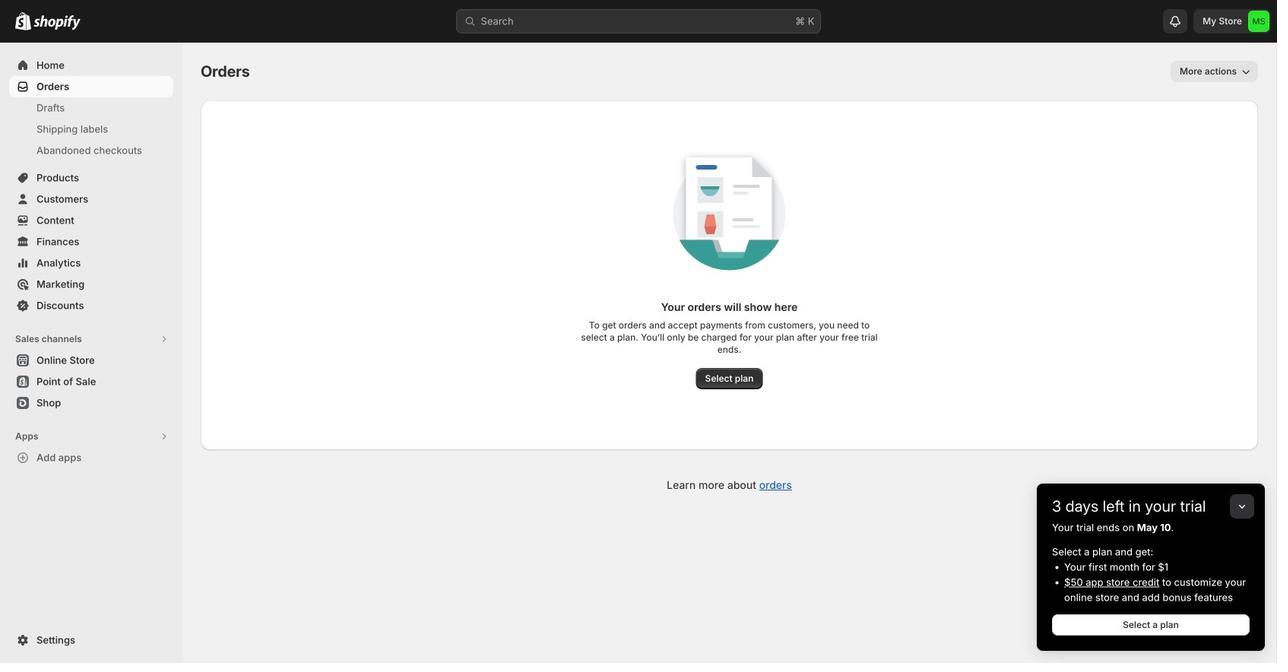 Task type: vqa. For each thing, say whether or not it's contained in the screenshot.
the leftmost Shopify image
yes



Task type: describe. For each thing, give the bounding box(es) containing it.
shopify image
[[15, 12, 31, 30]]

my store image
[[1249, 11, 1270, 32]]



Task type: locate. For each thing, give the bounding box(es) containing it.
shopify image
[[33, 15, 81, 30]]



